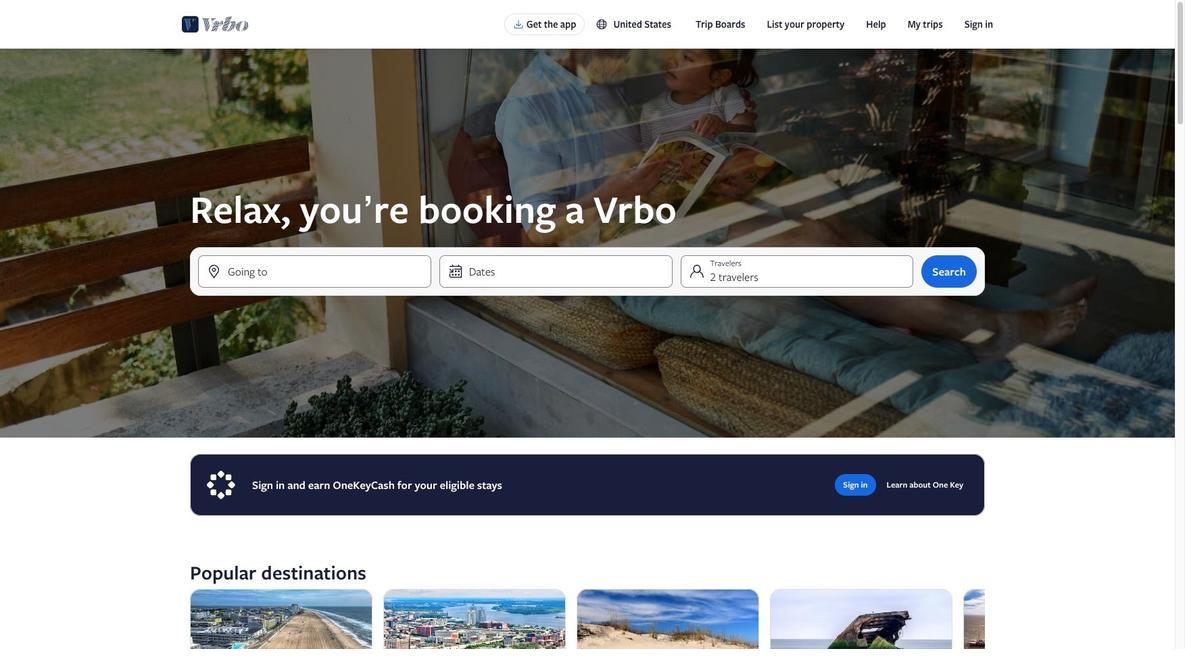 Task type: locate. For each thing, give the bounding box(es) containing it.
download the app button image
[[513, 19, 524, 30]]

vrbo logo image
[[182, 14, 249, 35]]

main content
[[0, 49, 1175, 650]]

small image
[[596, 18, 608, 30]]

wizard region
[[0, 49, 1175, 438]]



Task type: describe. For each thing, give the bounding box(es) containing it.
show next card image
[[977, 635, 993, 650]]



Task type: vqa. For each thing, say whether or not it's contained in the screenshot.
small image
yes



